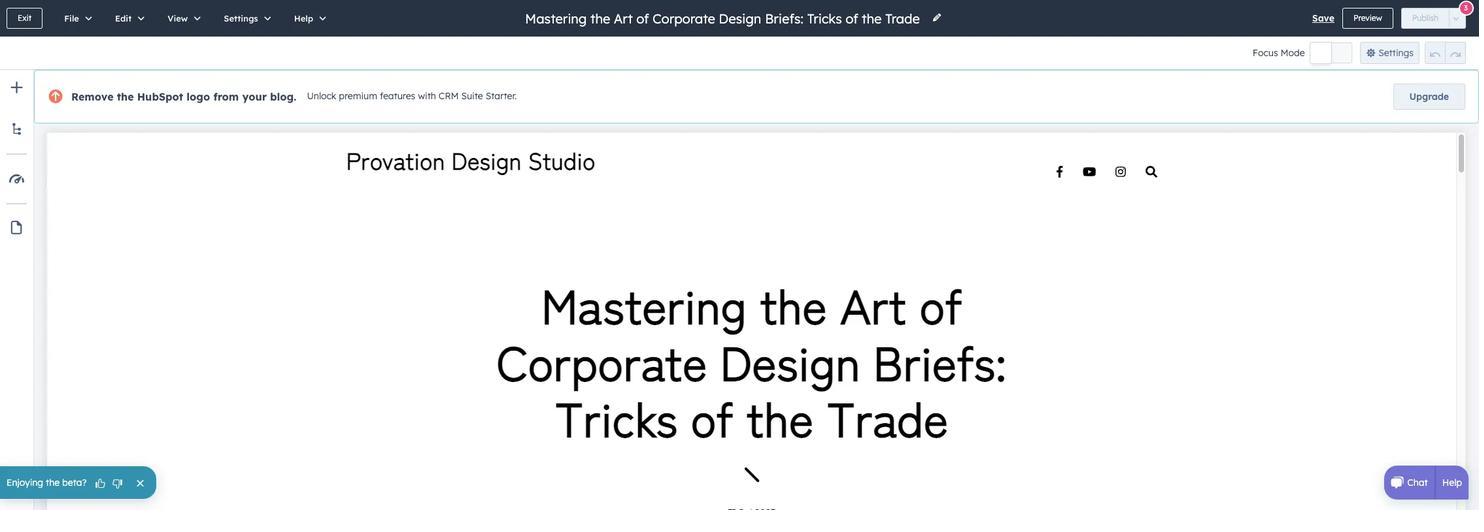 Task type: locate. For each thing, give the bounding box(es) containing it.
publish button
[[1402, 8, 1450, 29]]

settings down preview button
[[1379, 47, 1414, 59]]

None field
[[524, 9, 924, 27]]

upgrade link
[[1394, 84, 1466, 110]]

edit button
[[101, 0, 154, 37]]

1 vertical spatial the
[[46, 478, 60, 489]]

publish group
[[1402, 8, 1467, 29]]

from
[[214, 90, 239, 103]]

logo
[[187, 90, 210, 103]]

0 horizontal spatial settings button
[[210, 0, 280, 37]]

thumbsup image
[[95, 479, 106, 491]]

the inside enjoying the beta? button
[[46, 478, 60, 489]]

the
[[117, 90, 134, 103], [46, 478, 60, 489]]

0 vertical spatial help
[[294, 13, 313, 24]]

view
[[168, 13, 188, 24]]

publish
[[1413, 13, 1439, 23]]

hubspot
[[137, 90, 183, 103]]

file button
[[51, 0, 101, 37]]

preview
[[1354, 13, 1383, 23]]

1 vertical spatial help
[[1443, 478, 1463, 489]]

suite
[[461, 90, 483, 102]]

premium
[[339, 90, 377, 102]]

1 horizontal spatial the
[[117, 90, 134, 103]]

help inside button
[[294, 13, 313, 24]]

preview button
[[1343, 8, 1394, 29]]

the right remove
[[117, 90, 134, 103]]

0 vertical spatial settings
[[224, 13, 258, 24]]

chat
[[1408, 478, 1428, 489]]

1 vertical spatial settings
[[1379, 47, 1414, 59]]

the left beta?
[[46, 478, 60, 489]]

group
[[1425, 42, 1467, 64]]

0 vertical spatial the
[[117, 90, 134, 103]]

help
[[294, 13, 313, 24], [1443, 478, 1463, 489]]

the for beta?
[[46, 478, 60, 489]]

0 horizontal spatial the
[[46, 478, 60, 489]]

0 horizontal spatial help
[[294, 13, 313, 24]]

settings right the view "button"
[[224, 13, 258, 24]]

settings button
[[210, 0, 280, 37], [1360, 42, 1420, 64]]

exit link
[[7, 8, 43, 29]]

upgrade
[[1410, 91, 1450, 103]]

0 vertical spatial settings button
[[210, 0, 280, 37]]

1 vertical spatial settings button
[[1360, 42, 1420, 64]]

settings
[[224, 13, 258, 24], [1379, 47, 1414, 59]]



Task type: vqa. For each thing, say whether or not it's contained in the screenshot.
Close Image
no



Task type: describe. For each thing, give the bounding box(es) containing it.
save
[[1313, 12, 1335, 24]]

3
[[1465, 3, 1469, 12]]

unlock premium features with crm suite starter.
[[307, 90, 517, 102]]

your
[[242, 90, 267, 103]]

exit
[[18, 13, 32, 23]]

view button
[[154, 0, 210, 37]]

the for hubspot
[[117, 90, 134, 103]]

blog.
[[270, 90, 297, 103]]

file
[[64, 13, 79, 24]]

thumbsdown image
[[112, 479, 123, 491]]

focus mode
[[1253, 47, 1305, 59]]

edit
[[115, 13, 132, 24]]

remove
[[71, 90, 114, 103]]

features
[[380, 90, 416, 102]]

1 horizontal spatial settings
[[1379, 47, 1414, 59]]

enjoying the beta?
[[7, 478, 87, 489]]

with
[[418, 90, 436, 102]]

focus mode element
[[1311, 43, 1353, 63]]

save button
[[1313, 10, 1335, 26]]

1 horizontal spatial settings button
[[1360, 42, 1420, 64]]

focus
[[1253, 47, 1279, 59]]

remove the hubspot logo from your blog.
[[71, 90, 297, 103]]

crm
[[439, 90, 459, 102]]

beta?
[[62, 478, 87, 489]]

unlock
[[307, 90, 336, 102]]

enjoying
[[7, 478, 43, 489]]

0 horizontal spatial settings
[[224, 13, 258, 24]]

starter.
[[486, 90, 517, 102]]

1 horizontal spatial help
[[1443, 478, 1463, 489]]

mode
[[1281, 47, 1305, 59]]

enjoying the beta? button
[[0, 467, 156, 500]]

help button
[[280, 0, 336, 37]]



